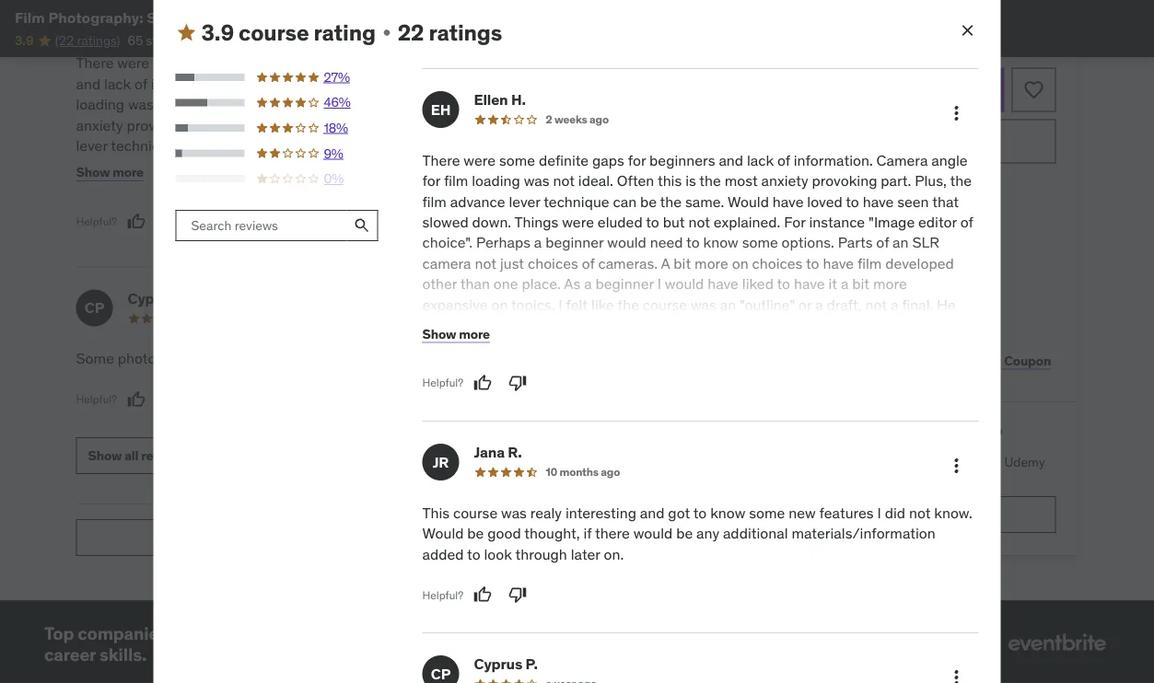Task type: describe. For each thing, give the bounding box(es) containing it.
0 horizontal spatial editor
[[126, 198, 164, 217]]

tv
[[945, 271, 960, 287]]

did for mark review by jana r. as unhelpful image
[[885, 503, 906, 522]]

1 horizontal spatial most
[[725, 171, 758, 190]]

1 vertical spatial camera
[[877, 151, 928, 169]]

eh for mark review by jana r. as helpful icon
[[84, 3, 104, 22]]

1 horizontal spatial too
[[516, 316, 538, 335]]

interesting for mark review by jana r. as unhelpful icon
[[556, 54, 627, 72]]

full
[[817, 296, 837, 313]]

interesting for mark review by jana r. as unhelpful image
[[565, 503, 636, 522]]

try udemy business link
[[787, 497, 1056, 533]]

ago for robin l.
[[587, 311, 606, 325]]

cp
[[85, 298, 104, 317]]

shoot
[[147, 8, 189, 27]]

1 horizontal spatial been
[[738, 378, 771, 396]]

roll
[[261, 8, 289, 27]]

mark review by jana r. as unhelpful image
[[509, 586, 527, 604]]

0 vertical spatial made
[[558, 336, 594, 355]]

some photos he took with each camera
[[76, 349, 335, 368]]

1 horizontal spatial much
[[541, 316, 578, 335]]

0 horizontal spatial again
[[191, 404, 226, 423]]

submit search image
[[353, 216, 371, 235]]

0 horizontal spatial is
[[290, 95, 300, 114]]

eh for mark review by jana r. as helpful image
[[431, 100, 451, 119]]

training
[[787, 424, 853, 446]]

netapp image
[[876, 624, 982, 665]]

1 vertical spatial often
[[617, 171, 654, 190]]

0 horizontal spatial what
[[143, 466, 175, 485]]

0 vertical spatial loading
[[76, 95, 124, 114]]

on-
[[866, 245, 886, 262]]

1 vertical spatial but
[[663, 212, 685, 231]]

ratings)
[[77, 32, 120, 49]]

1 horizontal spatial show more
[[422, 326, 490, 342]]

cyprus for mark review by jana r. as helpful image
[[474, 655, 522, 674]]

0 vertical spatial immersive.
[[812, 378, 883, 396]]

additional for mark review by jana r. as unhelpful icon
[[413, 115, 478, 134]]

report abuse
[[358, 529, 438, 546]]

1 vertical spatial too
[[264, 342, 285, 361]]

technique right mark review by jana r. as unhelpful icon
[[544, 192, 609, 211]]

1 horizontal spatial part.
[[881, 171, 911, 190]]

0 horizontal spatial there
[[76, 54, 114, 72]]

22 ratings
[[398, 19, 502, 46]]

1 horizontal spatial capture
[[719, 357, 769, 376]]

added for mark review by jana r. as unhelpful icon
[[629, 115, 671, 134]]

technique up mark review by ellen h. as unhelpful image
[[111, 136, 177, 155]]

choose
[[171, 623, 230, 645]]

1 horizontal spatial seen
[[897, 192, 929, 211]]

0 horizontal spatial developed
[[267, 260, 335, 279]]

of
[[292, 8, 309, 27]]

volkswagen image
[[730, 624, 770, 665]]

show for topmost show more button
[[76, 164, 110, 181]]

with
[[220, 349, 248, 368]]

off
[[978, 3, 995, 22]]

first
[[226, 8, 258, 27]]

materials/information for mark review by jana r. as unhelpful icon
[[482, 115, 626, 134]]

27% button
[[175, 68, 379, 86]]

1 horizontal spatial where
[[494, 336, 534, 355]]

1 horizontal spatial draft,
[[827, 295, 862, 314]]

business
[[927, 506, 981, 523]]

technique down 3 months ago
[[585, 357, 650, 376]]

jr
[[433, 453, 449, 471]]

eventbrite image
[[1004, 624, 1110, 665]]

0% button
[[175, 170, 379, 188]]

xsmall image left 22
[[379, 25, 394, 40]]

0 horizontal spatial there were some definite gaps for beginners and lack of information. camera angle for film loading was not ideal. often this is the most anxiety provoking part. plus, the film advance lever technique can be the same.  would have loved to have seen that slowed down. things were eluded to but not explained. for instance "image editor of choice". perhaps a beginner would need to know some options. parts of an slr camera not just choices of cameras. a bit more on choices to have film developed other than one place. as a beginner i would have liked to have it a bit more expansive on topics. i felt like the course was an "outline" or a draft, not a final. he never got into too much into a topic other than camera choices. also, the example in lightroom where he made adjustments was again not a good example only because of lack of proper camera technique or screen capture software so you could see what he was doing. if nothing else it would have been more immersive.
[[76, 54, 379, 506]]

access inside training 2 or more people? get your team access to 25,000+ top udemy courses anytime, anywhere.
[[871, 454, 911, 470]]

film photography: shoot your first roll of 35mm film
[[15, 8, 390, 27]]

reviews
[[141, 447, 187, 464]]

choices down mark review by ellen h. as unhelpful image
[[134, 260, 184, 279]]

0 horizontal spatial loved
[[76, 157, 111, 176]]

back
[[920, 179, 945, 193]]

great
[[433, 349, 468, 368]]

0 vertical spatial most
[[329, 95, 362, 114]]

choices left 40 on the top right of the page
[[752, 254, 803, 273]]

h.
[[511, 90, 526, 109]]

2 weeks ago for mark review by jana r. as helpful icon
[[199, 15, 262, 30]]

cyprus p. for mark review by jana r. as helpful icon
[[128, 289, 191, 308]]

good down each
[[267, 404, 300, 423]]

anytime,
[[835, 472, 884, 488]]

9%
[[324, 145, 343, 161]]

realy for mark review by jana r. as unhelpful image
[[530, 503, 562, 522]]

full lifetime access
[[817, 296, 926, 313]]

1 vertical spatial slowed
[[422, 212, 469, 231]]

day
[[861, 179, 880, 193]]

1 vertical spatial show more button
[[422, 316, 490, 353]]

xsmall image for 40
[[787, 245, 802, 263]]

close modal image
[[958, 21, 977, 40]]

0 horizontal spatial you
[[344, 446, 367, 464]]

65 students
[[128, 32, 197, 49]]

1 vertical spatial perhaps
[[476, 233, 531, 252]]

he down the 3
[[538, 336, 554, 355]]

all
[[413, 349, 430, 368]]

0 horizontal spatial a
[[346, 239, 355, 258]]

3 months ago
[[537, 311, 606, 325]]

(22
[[55, 32, 74, 49]]

1 vertical spatial there
[[537, 349, 571, 368]]

he down 'great'
[[458, 378, 474, 396]]

35mm
[[312, 8, 356, 27]]

0 horizontal spatial software
[[264, 446, 321, 464]]

60%
[[942, 3, 974, 22]]

money-
[[883, 179, 920, 193]]

3.9 course rating
[[201, 19, 376, 46]]

mark review by ellen h. as helpful image for mark review by ellen h. as unhelpful image
[[127, 212, 146, 231]]

all
[[125, 447, 138, 464]]

demand for in-
[[461, 623, 529, 645]]

1 horizontal spatial just
[[500, 254, 524, 273]]

18%
[[324, 119, 348, 136]]

any for mark review by jana r. as unhelpful image
[[696, 524, 719, 543]]

0 horizontal spatial topics.
[[333, 301, 377, 320]]

1 vertical spatial information.
[[794, 151, 873, 169]]

try udemy business
[[862, 506, 981, 523]]

0%
[[324, 170, 344, 187]]

1 horizontal spatial because
[[915, 336, 971, 355]]

60% off
[[942, 3, 995, 22]]

apply
[[967, 352, 1002, 369]]

r.
[[508, 443, 522, 462]]

top companies choose
[[44, 623, 234, 645]]

1 horizontal spatial ideal.
[[578, 171, 613, 190]]

0 vertical spatial again
[[713, 336, 749, 355]]

apply coupon
[[967, 352, 1051, 369]]

abuse
[[402, 529, 438, 546]]

if for mark review by jana r. as unhelpful icon
[[529, 95, 538, 114]]

0 horizontal spatial where
[[222, 384, 262, 403]]

wish
[[503, 349, 533, 368]]

0 vertical spatial definite
[[192, 54, 242, 72]]

0 horizontal spatial one
[[109, 280, 134, 299]]

1 horizontal spatial gaps
[[592, 151, 624, 169]]

0 vertical spatial down.
[[281, 157, 320, 176]]

mark review by cyprus p. as helpful image
[[127, 391, 146, 409]]

0 vertical spatial see
[[919, 357, 942, 376]]

know. for mark review by jana r. as unhelpful image
[[934, 503, 973, 522]]

46% button
[[175, 94, 379, 112]]

your
[[192, 8, 223, 27]]

0 horizontal spatial topic
[[76, 363, 109, 382]]

0 horizontal spatial just
[[185, 239, 209, 258]]

1 horizontal spatial there were some definite gaps for beginners and lack of information. camera angle for film loading was not ideal. often this is the most anxiety provoking part. plus, the film advance lever technique can be the same.  would have loved to have seen that slowed down. things were eluded to but not explained. for instance "image editor of choice". perhaps a beginner would need to know some options. parts of an slr camera not just choices of cameras. a bit more on choices to have film developed other than one place. as a beginner i would have liked to have it a bit more expansive on topics. i felt like the course was an "outline" or a draft, not a final. he never got into too much into a topic other than camera choices. also, the example in lightroom where he made adjustments was again not a good example only because of lack of proper camera technique or screen capture software so you could see what he was doing. if nothing else it would have been more immersive.
[[422, 151, 973, 396]]

1 horizontal spatial loved
[[807, 192, 843, 211]]

robin l.
[[465, 289, 515, 308]]

0 vertical spatial never
[[422, 316, 459, 335]]

your
[[811, 454, 836, 470]]

27%
[[324, 69, 350, 85]]

xsmall image for full
[[787, 296, 802, 314]]

cyprus for mark review by jana r. as helpful icon
[[128, 289, 176, 308]]

l.
[[504, 289, 515, 308]]

0 horizontal spatial for
[[298, 177, 319, 196]]

2 for mark review by jana r. as helpful image
[[546, 112, 552, 127]]

10 months ago
[[546, 465, 620, 479]]

there for mark review by jana r. as unhelpful image
[[595, 524, 630, 543]]

0 vertical spatial plus,
[[229, 115, 261, 134]]

companies
[[78, 623, 167, 645]]

team
[[839, 454, 868, 470]]

this for mark review by jana r. as unhelpful image
[[422, 503, 450, 522]]

0 horizontal spatial parts
[[307, 219, 341, 237]]

choices up the 3
[[528, 254, 578, 273]]

months for l.
[[545, 311, 584, 325]]

0 horizontal spatial proper
[[229, 425, 272, 444]]

additional for mark review by jana r. as unhelpful image
[[723, 524, 788, 543]]

1 horizontal spatial felt
[[566, 295, 588, 314]]

1 vertical spatial is
[[685, 171, 696, 190]]

0 horizontal spatial choice".
[[184, 198, 235, 217]]

0 vertical spatial that
[[201, 157, 228, 176]]

later for mark review by jana r. as unhelpful icon
[[469, 136, 498, 155]]

he down 'reviews'
[[178, 466, 195, 485]]

1 horizontal spatial can
[[613, 192, 637, 211]]

0 vertical spatial in
[[958, 316, 970, 335]]

0 vertical spatial part.
[[196, 115, 226, 134]]

apply coupon button
[[962, 343, 1056, 380]]

0 vertical spatial explained.
[[228, 177, 294, 196]]

nasdaq image
[[601, 624, 707, 665]]

some
[[76, 349, 114, 368]]

months for r.
[[559, 465, 599, 479]]

65
[[128, 32, 143, 49]]

he left took
[[167, 349, 183, 368]]

added for mark review by jana r. as unhelpful image
[[422, 545, 464, 564]]

demand for on-
[[886, 245, 933, 262]]

1 horizontal spatial lever
[[509, 192, 540, 211]]

(22 ratings)
[[55, 32, 120, 49]]

1 vertical spatial made
[[286, 384, 322, 403]]

10
[[546, 465, 557, 479]]

0 vertical spatial beginners
[[303, 54, 369, 72]]

good down full
[[789, 336, 822, 355]]

show all reviews
[[88, 447, 187, 464]]

mark review by ellen h. as unhelpful image
[[162, 212, 181, 231]]

into right each
[[329, 342, 354, 361]]

0 vertical spatial instance
[[323, 177, 379, 196]]

photos
[[118, 349, 163, 368]]

get
[[787, 454, 808, 470]]

1 horizontal spatial definite
[[539, 151, 589, 169]]

to build in-demand career skills.
[[44, 623, 529, 666]]

1 horizontal spatial beginners
[[649, 151, 715, 169]]

each
[[251, 349, 283, 368]]

1 vertical spatial there
[[422, 151, 460, 169]]

0 vertical spatial lightroom
[[422, 336, 490, 355]]

this for mark review by jana r. as unhelpful icon
[[413, 54, 440, 72]]

top
[[982, 454, 1001, 470]]

mins
[[835, 245, 863, 262]]

features for mark review by jana r. as unhelpful image
[[819, 503, 874, 522]]

0 horizontal spatial options.
[[250, 219, 303, 237]]

0 horizontal spatial place.
[[137, 280, 176, 299]]

1 vertical spatial if
[[272, 466, 280, 485]]

guarantee
[[948, 179, 1000, 193]]

into right took
[[235, 342, 260, 361]]

Search reviews text field
[[175, 210, 347, 241]]

0 horizontal spatial in
[[135, 384, 147, 403]]

3.9 for 3.9
[[15, 32, 34, 49]]

0 horizontal spatial lightroom
[[150, 384, 218, 403]]

build
[[394, 623, 436, 645]]

1 horizontal spatial need
[[650, 233, 683, 252]]

18% button
[[175, 119, 379, 137]]

medium image
[[175, 22, 198, 44]]

1 horizontal spatial he
[[937, 295, 956, 314]]

1 horizontal spatial angle
[[931, 151, 968, 169]]

helpful? for mark review by ellen h. as helpful image for mark review by ellen h. as unhelpful icon
[[422, 376, 463, 390]]

access
[[817, 271, 858, 287]]

realy for mark review by jana r. as unhelpful icon
[[521, 54, 553, 72]]

ellen h.
[[474, 90, 526, 109]]

0 horizontal spatial never
[[170, 342, 206, 361]]

0 horizontal spatial capture
[[210, 446, 260, 464]]

1 horizontal spatial else
[[617, 378, 644, 396]]

0 vertical spatial but
[[177, 177, 199, 196]]

22
[[398, 19, 424, 46]]

info,
[[472, 349, 500, 368]]

0 horizontal spatial gaps
[[246, 54, 278, 72]]

report
[[358, 529, 399, 546]]

photography:
[[48, 8, 144, 27]]

1 vertical spatial so
[[325, 446, 340, 464]]

46%
[[324, 94, 351, 111]]

thought, for mark review by jana r. as unhelpful image
[[524, 524, 580, 543]]

features for mark review by jana r. as unhelpful icon
[[522, 74, 577, 93]]

1 horizontal spatial developed
[[885, 254, 954, 273]]

additional actions for review by jana r. image
[[946, 455, 968, 477]]

technique down mark review by cyprus p. as helpful image
[[76, 446, 142, 464]]

later for mark review by jana r. as unhelpful image
[[571, 545, 600, 564]]

1 horizontal spatial expansive
[[422, 295, 488, 314]]

this course was realy interesting and got to know some new features i did not know. would be good thought, if there would be any additional materials/information added to look through later on. for mark review by jana r. as unhelpful image
[[422, 503, 973, 564]]

mark review by jana r. as helpful image
[[464, 177, 483, 196]]

this course includes:
[[787, 215, 931, 234]]

good up mark review by jana r. as unhelpful image
[[488, 524, 521, 543]]

0 vertical spatial advance
[[318, 115, 373, 134]]

jana
[[474, 443, 505, 462]]

if for mark review by jana r. as unhelpful image
[[584, 524, 592, 543]]

1 vertical spatial udemy
[[882, 506, 924, 523]]

0 horizontal spatial liked
[[76, 301, 107, 320]]

training 2 or more people? get your team access to 25,000+ top udemy courses anytime, anywhere.
[[787, 424, 1045, 488]]

good left ellen
[[433, 95, 467, 114]]

helpful? left mark review by cyprus p. as helpful image
[[76, 393, 117, 407]]

cyprus p. for mark review by jana r. as helpful image
[[474, 655, 538, 674]]

1 vertical spatial down.
[[472, 212, 511, 231]]



Task type: locate. For each thing, give the bounding box(es) containing it.
mark review by ellen h. as unhelpful image
[[509, 374, 527, 392]]

helpful?
[[413, 179, 454, 194], [76, 214, 117, 229], [422, 376, 463, 390], [76, 393, 117, 407], [413, 393, 454, 407], [422, 588, 463, 602]]

1 vertical spatial see
[[116, 466, 139, 485]]

could
[[879, 357, 915, 376], [76, 466, 112, 485]]

0 vertical spatial access
[[887, 296, 926, 313]]

3
[[537, 311, 543, 325]]

helpful? for mark review by jana r. as helpful image
[[422, 588, 463, 602]]

lightroom down took
[[150, 384, 218, 403]]

0 vertical spatial "outline"
[[740, 295, 795, 314]]

1 vertical spatial this
[[658, 171, 682, 190]]

he down tv on the right of the page
[[937, 295, 956, 314]]

additional actions for review by cyprus p. image
[[946, 667, 968, 683]]

1 horizontal spatial proper
[[485, 357, 529, 376]]

features right ellen
[[522, 74, 577, 93]]

later down 10 months ago
[[571, 545, 600, 564]]

into right the 3
[[581, 316, 607, 335]]

down. down mark review by jana r. as unhelpful icon
[[472, 212, 511, 231]]

p. for mark review by jana r. as helpful image
[[525, 655, 538, 674]]

1 horizontal spatial things
[[514, 212, 559, 231]]

on. down 10 months ago
[[604, 545, 624, 564]]

features
[[522, 74, 577, 93], [819, 503, 874, 522]]

show for show all reviews button
[[88, 447, 122, 464]]

0 vertical spatial seen
[[166, 157, 198, 176]]

career
[[44, 644, 96, 666]]

0 horizontal spatial slr
[[76, 239, 103, 258]]

mobile
[[878, 271, 917, 287]]

1 vertical spatial provoking
[[812, 171, 877, 190]]

what down 'reviews'
[[143, 466, 175, 485]]

too up all great info, wish there was more
[[516, 316, 538, 335]]

this course was realy interesting and got to know some new features i did not know. would be good thought, if there would be any additional materials/information added to look through later on. for mark review by jana r. as unhelpful icon
[[413, 54, 720, 155]]

camera up money-
[[877, 151, 928, 169]]

all great info, wish there was more
[[413, 349, 638, 368]]

software
[[772, 357, 830, 376], [264, 446, 321, 464]]

see left apply
[[919, 357, 942, 376]]

udemy inside training 2 or more people? get your team access to 25,000+ top udemy courses anytime, anywhere.
[[1004, 454, 1045, 470]]

camera up 46% button
[[234, 74, 285, 93]]

1 horizontal spatial one
[[493, 274, 518, 293]]

else
[[617, 378, 644, 396], [338, 466, 365, 485]]

you down lifetime
[[852, 357, 876, 376]]

0 horizontal spatial draft,
[[344, 322, 379, 341]]

he left took
[[148, 342, 166, 361]]

cyprus p. down mark review by jana r. as unhelpful image
[[474, 655, 538, 674]]

in-
[[439, 623, 461, 645]]

0 horizontal spatial instance
[[323, 177, 379, 196]]

there for mark review by jana r. as unhelpful icon
[[541, 95, 576, 114]]

part. down 46% button
[[196, 115, 226, 134]]

choices down 0% button
[[212, 239, 263, 258]]

if down 10 months ago
[[584, 524, 592, 543]]

0 vertical spatial look
[[691, 115, 719, 134]]

1 horizontal spatial could
[[879, 357, 915, 376]]

helpful? for mark review by ellen h. as unhelpful image's mark review by ellen h. as helpful image
[[76, 214, 117, 229]]

1 vertical spatial "outline"
[[257, 322, 313, 341]]

through for mark review by jana r. as helpful icon
[[413, 136, 465, 155]]

0 horizontal spatial through
[[413, 136, 465, 155]]

new down 'ratings'
[[491, 74, 519, 93]]

parts left submit search image on the left top
[[307, 219, 341, 237]]

show for the bottommost show more button
[[422, 326, 456, 342]]

technique
[[111, 136, 177, 155], [544, 192, 609, 211], [585, 357, 650, 376], [76, 446, 142, 464]]

things
[[323, 157, 367, 176], [514, 212, 559, 231]]

1 vertical spatial advance
[[450, 192, 505, 211]]

would
[[679, 74, 720, 93], [295, 136, 336, 155], [728, 192, 769, 211], [422, 524, 464, 543]]

on. for mark review by jana r. as unhelpful image
[[604, 545, 624, 564]]

0 horizontal spatial nothing
[[284, 466, 334, 485]]

felt right the 3
[[566, 295, 588, 314]]

cameras. up 3 months ago
[[598, 254, 658, 273]]

final. down mobile
[[902, 295, 933, 314]]

there
[[541, 95, 576, 114], [537, 349, 571, 368], [595, 524, 630, 543]]

materials/information down "try"
[[792, 524, 936, 543]]

1 vertical spatial screen
[[162, 446, 206, 464]]

1 horizontal spatial also,
[[839, 316, 871, 335]]

later up mark review by jana r. as helpful icon
[[469, 136, 498, 155]]

rl
[[423, 298, 440, 317]]

1 vertical spatial eh
[[431, 100, 451, 119]]

did
[[588, 74, 608, 93], [885, 503, 906, 522]]

there right wish
[[537, 349, 571, 368]]

2 inside training 2 or more people? get your team access to 25,000+ top udemy courses anytime, anywhere.
[[857, 424, 867, 446]]

1 vertical spatial draft,
[[344, 322, 379, 341]]

0 vertical spatial thought,
[[470, 95, 526, 114]]

lifetime
[[840, 296, 883, 313]]

plus,
[[229, 115, 261, 134], [915, 171, 947, 190]]

xsmall image left full
[[787, 296, 802, 314]]

0 vertical spatial doing.
[[507, 378, 548, 396]]

topics.
[[511, 295, 555, 314], [333, 301, 377, 320]]

"image left mark review by ellen h. as unhelpful image
[[76, 198, 122, 217]]

0 horizontal spatial need
[[119, 219, 152, 237]]

down. left 0%
[[281, 157, 320, 176]]

did right "try"
[[885, 503, 906, 522]]

show inside button
[[88, 447, 122, 464]]

access on mobile and tv
[[817, 271, 960, 287]]

0 horizontal spatial been
[[153, 487, 186, 506]]

choices.
[[781, 316, 836, 335], [236, 363, 290, 382]]

new down the courses
[[789, 503, 816, 522]]

was
[[492, 54, 518, 72], [128, 95, 154, 114], [524, 171, 550, 190], [691, 295, 716, 314], [208, 322, 234, 341], [683, 336, 709, 355], [575, 349, 601, 368], [478, 378, 504, 396], [161, 404, 187, 423], [198, 466, 224, 485], [501, 503, 527, 522]]

1 vertical spatial can
[[613, 192, 637, 211]]

1 vertical spatial most
[[725, 171, 758, 190]]

eh
[[84, 3, 104, 22], [431, 100, 451, 119]]

plus, left "guarantee"
[[915, 171, 947, 190]]

1 vertical spatial beginners
[[649, 151, 715, 169]]

also,
[[839, 316, 871, 335], [293, 363, 325, 382]]

0 horizontal spatial also,
[[293, 363, 325, 382]]

0 vertical spatial too
[[516, 316, 538, 335]]

"outline" up each
[[257, 322, 313, 341]]

on. for mark review by jana r. as unhelpful icon
[[502, 136, 522, 155]]

thought,
[[470, 95, 526, 114], [524, 524, 580, 543]]

0 vertical spatial what
[[422, 378, 454, 396]]

1 horizontal spatial 2
[[546, 112, 552, 127]]

0 vertical spatial so
[[833, 357, 849, 376]]

a
[[296, 198, 304, 217], [534, 233, 542, 252], [584, 274, 592, 293], [841, 274, 849, 293], [200, 280, 208, 299], [815, 295, 823, 314], [891, 295, 898, 314], [175, 301, 182, 320], [610, 316, 618, 335], [333, 322, 341, 341], [777, 336, 785, 355], [101, 342, 109, 361], [358, 342, 366, 361], [255, 404, 263, 423]]

in up apply
[[958, 316, 970, 335]]

anxiety left 30-
[[761, 171, 808, 190]]

mark review by ellen h. as helpful image left mark review by ellen h. as unhelpful image
[[127, 212, 146, 231]]

cameras. down 0%
[[283, 239, 342, 258]]

any for mark review by jana r. as unhelpful icon
[[642, 95, 665, 114]]

realy
[[521, 54, 553, 72], [530, 503, 562, 522]]

loading down ratings)
[[76, 95, 124, 114]]

there down 10 months ago
[[595, 524, 630, 543]]

2 vertical spatial 2
[[857, 424, 867, 446]]

1 vertical spatial added
[[422, 545, 464, 564]]

so
[[833, 357, 849, 376], [325, 446, 340, 464]]

nothing
[[564, 378, 614, 396], [284, 466, 334, 485]]

mark review by robin l. as unhelpful image
[[499, 391, 518, 409]]

0 vertical spatial often
[[221, 95, 258, 114]]

cyprus p. up photos
[[128, 289, 191, 308]]

through for mark review by jana r. as helpful image
[[515, 545, 567, 564]]

0 vertical spatial any
[[642, 95, 665, 114]]

ago for jana r.
[[601, 465, 620, 479]]

can
[[180, 136, 204, 155], [613, 192, 637, 211]]

as
[[564, 274, 581, 293], [180, 280, 196, 299]]

"image
[[76, 198, 122, 217], [869, 212, 915, 231]]

know. for mark review by jana r. as unhelpful icon
[[637, 74, 675, 93]]

coupon
[[1004, 352, 1051, 369]]

screen
[[671, 357, 715, 376], [162, 446, 206, 464]]

1 horizontal spatial often
[[617, 171, 654, 190]]

show all reviews button
[[76, 438, 199, 474]]

new for mark review by jana r. as unhelpful image
[[789, 503, 816, 522]]

wishlist image
[[1023, 79, 1045, 101]]

9% button
[[175, 144, 379, 162]]

choice".
[[184, 198, 235, 217], [422, 233, 473, 252]]

1 vertical spatial access
[[871, 454, 911, 470]]

1 vertical spatial also,
[[293, 363, 325, 382]]

0 horizontal spatial things
[[323, 157, 367, 176]]

realy down the 10
[[530, 503, 562, 522]]

more inside training 2 or more people? get your team access to 25,000+ top udemy courses anytime, anywhere.
[[891, 424, 933, 446]]

place. right cp
[[137, 280, 176, 299]]

0 vertical spatial liked
[[742, 274, 774, 293]]

1 vertical spatial could
[[76, 466, 112, 485]]

did for mark review by jana r. as unhelpful icon
[[588, 74, 608, 93]]

added
[[629, 115, 671, 134], [422, 545, 464, 564]]

look for mark review by jana r. as unhelpful icon
[[691, 115, 719, 134]]

where up mark review by ellen h. as unhelpful icon
[[494, 336, 534, 355]]

felt down cp
[[84, 322, 105, 341]]

0 vertical spatial information.
[[151, 74, 230, 93]]

what
[[422, 378, 454, 396], [143, 466, 175, 485]]

into down the l. at the top
[[488, 316, 513, 335]]

mark review by ellen h. as helpful image for mark review by ellen h. as unhelpful icon
[[474, 374, 492, 392]]

1 horizontal spatial editor
[[918, 212, 957, 231]]

or inside training 2 or more people? get your team access to 25,000+ top udemy courses anytime, anywhere.
[[871, 424, 887, 446]]

loading
[[76, 95, 124, 114], [472, 171, 520, 190]]

is
[[290, 95, 300, 114], [685, 171, 696, 190]]

udemy right top
[[1004, 454, 1045, 470]]

3.9 for 3.9 course rating
[[201, 19, 234, 46]]

1 horizontal spatial if
[[551, 378, 560, 396]]

1 horizontal spatial parts
[[838, 233, 873, 252]]

like up photos
[[109, 322, 132, 341]]

look for mark review by jana r. as unhelpful image
[[484, 545, 512, 564]]

good
[[433, 95, 467, 114], [789, 336, 822, 355], [267, 404, 300, 423], [488, 524, 521, 543]]

1 horizontal spatial slr
[[912, 233, 940, 252]]

too right with
[[264, 342, 285, 361]]

more
[[113, 164, 144, 181], [695, 254, 728, 273], [76, 260, 110, 279], [873, 274, 907, 293], [207, 301, 241, 320], [459, 326, 490, 342], [604, 349, 638, 368], [774, 378, 808, 396], [891, 424, 933, 446], [190, 487, 224, 506]]

parts
[[307, 219, 341, 237], [838, 233, 873, 252]]

0 vertical spatial you
[[852, 357, 876, 376]]

final. up mark review by cyprus p. as helpful image
[[113, 342, 144, 361]]

information. up 30-
[[794, 151, 873, 169]]

1 vertical spatial loved
[[807, 192, 843, 211]]

instance down '9%'
[[323, 177, 379, 196]]

1 vertical spatial this course was realy interesting and got to know some new features i did not know. would be good thought, if there would be any additional materials/information added to look through later on.
[[422, 503, 973, 564]]

too
[[516, 316, 538, 335], [264, 342, 285, 361]]

mark review by ellen h. as helpful image
[[127, 212, 146, 231], [474, 374, 492, 392]]

1 horizontal spatial lightroom
[[422, 336, 490, 355]]

also, right each
[[293, 363, 325, 382]]

0 horizontal spatial show more
[[76, 164, 144, 181]]

additional actions for review by ellen h. image
[[946, 102, 968, 124]]

1 horizontal spatial p.
[[525, 655, 538, 674]]

most
[[329, 95, 362, 114], [725, 171, 758, 190]]

demand inside to build in-demand career skills.
[[461, 623, 529, 645]]

rating
[[314, 19, 376, 46]]

1 horizontal spatial later
[[571, 545, 600, 564]]

0 horizontal spatial new
[[491, 74, 519, 93]]

1 horizontal spatial "outline"
[[740, 295, 795, 314]]

0 vertical spatial gaps
[[246, 54, 278, 72]]

1 vertical spatial show
[[422, 326, 456, 342]]

0 vertical spatial same.
[[252, 136, 292, 155]]

helpful? up in-
[[422, 588, 463, 602]]

1 film from the left
[[15, 8, 45, 27]]

film
[[350, 74, 374, 93], [290, 115, 314, 134], [444, 171, 468, 190], [422, 192, 447, 211], [857, 254, 882, 273], [239, 260, 263, 279]]

interesting
[[556, 54, 627, 72], [565, 503, 636, 522]]

0 vertical spatial can
[[180, 136, 204, 155]]

he down each
[[266, 384, 282, 403]]

adjustments down 3 months ago
[[598, 336, 680, 355]]

1 vertical spatial adjustments
[[76, 404, 158, 423]]

angle up 46% button
[[289, 74, 325, 93]]

proper up mark review by robin l. as unhelpful icon
[[485, 357, 529, 376]]

that down 18% button in the left top of the page
[[201, 157, 228, 176]]

perhaps
[[238, 198, 292, 217], [476, 233, 531, 252]]

1 vertical spatial because
[[107, 425, 162, 444]]

to inside training 2 or more people? get your team access to 25,000+ top udemy courses anytime, anywhere.
[[914, 454, 926, 470]]

2 film from the left
[[360, 8, 390, 27]]

helpful? for mark review by jana r. as helpful icon
[[413, 179, 454, 194]]

because up "all"
[[107, 425, 162, 444]]

top
[[44, 623, 74, 645]]

0 horizontal spatial much
[[289, 342, 326, 361]]

xsmall image for access
[[787, 270, 802, 288]]

1 horizontal spatial screen
[[671, 357, 715, 376]]

lightroom
[[422, 336, 490, 355], [150, 384, 218, 403]]

options.
[[250, 219, 303, 237], [782, 233, 834, 252]]

2 vertical spatial show
[[88, 447, 122, 464]]

0 vertical spatial much
[[541, 316, 578, 335]]

cyprus down mark review by jana r. as helpful image
[[474, 655, 522, 674]]

0 horizontal spatial slowed
[[231, 157, 277, 176]]

could down show all reviews
[[76, 466, 112, 485]]

robin
[[465, 289, 501, 308]]

proper down each
[[229, 425, 272, 444]]

xsmall image left 40 on the top right of the page
[[787, 245, 802, 263]]

proper
[[485, 357, 529, 376], [229, 425, 272, 444]]

30-
[[843, 179, 861, 193]]

angle
[[289, 74, 325, 93], [931, 151, 968, 169]]

mark review by jana r. as unhelpful image
[[499, 177, 518, 196]]

1 horizontal spatial advance
[[450, 192, 505, 211]]

film left 22
[[360, 8, 390, 27]]

slr up mobile
[[912, 233, 940, 252]]

1 vertical spatial any
[[696, 524, 719, 543]]

1 vertical spatial if
[[584, 524, 592, 543]]

0 horizontal spatial 2 weeks ago
[[199, 15, 262, 30]]

did right 'h.'
[[588, 74, 608, 93]]

1 vertical spatial instance
[[809, 212, 865, 231]]

he
[[538, 336, 554, 355], [167, 349, 183, 368], [458, 378, 474, 396], [266, 384, 282, 403], [178, 466, 195, 485]]

know.
[[637, 74, 675, 93], [934, 503, 973, 522]]

0 horizontal spatial cyprus p.
[[128, 289, 191, 308]]

2 for mark review by jana r. as helpful icon
[[199, 15, 206, 30]]

if right 'h.'
[[529, 95, 538, 114]]

skills.
[[99, 644, 147, 666]]

took
[[186, 349, 216, 368]]

1 horizontal spatial any
[[696, 524, 719, 543]]

slowed down mark review by jana r. as helpful icon
[[422, 212, 469, 231]]

show
[[76, 164, 110, 181], [422, 326, 456, 342], [88, 447, 122, 464]]

also, down lifetime
[[839, 316, 871, 335]]

there were some definite gaps for beginners and lack of information. camera angle for film loading was not ideal. often this is the most anxiety provoking part. plus, the film advance lever technique can be the same.  would have loved to have seen that slowed down. things were eluded to but not explained. for instance "image editor of choice". perhaps a beginner would need to know some options. parts of an slr camera not just choices of cameras. a bit more on choices to have film developed other than one place. as a beginner i would have liked to have it a bit more expansive on topics. i felt like the course was an "outline" or a draft, not a final. he never got into too much into a topic other than camera choices. also, the example in lightroom where he made adjustments was again not a good example only because of lack of proper camera technique or screen capture software so you could see what he was doing. if nothing else it would have been more immersive.
[[76, 54, 379, 506], [422, 151, 973, 396]]

1 horizontal spatial is
[[685, 171, 696, 190]]

often
[[221, 95, 258, 114], [617, 171, 654, 190]]

weeks for mark review by jana r. as helpful icon
[[208, 15, 241, 30]]

25,000+
[[929, 454, 979, 470]]

0 vertical spatial know.
[[637, 74, 675, 93]]

eh left ellen
[[431, 100, 451, 119]]

to
[[684, 54, 698, 72], [674, 115, 687, 134], [115, 157, 128, 176], [160, 177, 173, 196], [846, 192, 859, 211], [646, 212, 659, 231], [155, 219, 168, 237], [686, 233, 700, 252], [806, 254, 819, 273], [187, 260, 201, 279], [777, 274, 790, 293], [111, 301, 124, 320], [914, 454, 926, 470], [693, 503, 707, 522], [467, 545, 480, 564], [373, 623, 390, 645]]

look
[[691, 115, 719, 134], [484, 545, 512, 564]]

it
[[828, 274, 837, 293], [162, 301, 171, 320], [648, 378, 657, 396], [368, 466, 377, 485]]

eh up ratings)
[[84, 3, 104, 22]]

xsmall image
[[379, 25, 394, 40], [787, 245, 802, 263], [787, 270, 802, 288], [787, 296, 802, 314]]

liked up some
[[76, 301, 107, 320]]

1 horizontal spatial as
[[564, 274, 581, 293]]

materials/information for mark review by jana r. as unhelpful image
[[792, 524, 936, 543]]

"image up 40 mins on-demand video
[[869, 212, 915, 231]]

ideal. right mark review by jana r. as unhelpful icon
[[578, 171, 613, 190]]

0 horizontal spatial made
[[286, 384, 322, 403]]

part. right day
[[881, 171, 911, 190]]

through up mark review by jana r. as unhelpful image
[[515, 545, 567, 564]]

xsmall image left access
[[787, 270, 802, 288]]

p. for mark review by jana r. as helpful icon
[[179, 289, 191, 308]]

loading down ellen h.
[[472, 171, 520, 190]]

0 vertical spatial later
[[469, 136, 498, 155]]

other
[[339, 260, 374, 279], [422, 274, 457, 293], [658, 316, 693, 335], [113, 363, 147, 382]]

0 horizontal spatial immersive.
[[227, 487, 299, 506]]

mark review by jana r. as helpful image
[[474, 586, 492, 604]]

camera
[[234, 74, 285, 93], [877, 151, 928, 169]]

1 horizontal spatial through
[[515, 545, 567, 564]]

1 vertical spatial gaps
[[592, 151, 624, 169]]

choices. down full
[[781, 316, 836, 335]]

where
[[494, 336, 534, 355], [222, 384, 262, 403]]

adjustments
[[598, 336, 680, 355], [76, 404, 158, 423]]

helpful? down 'great'
[[422, 376, 463, 390]]

this
[[413, 54, 440, 72], [787, 215, 816, 234], [422, 503, 450, 522]]

0 horizontal spatial see
[[116, 466, 139, 485]]

3.9 left (22
[[15, 32, 34, 49]]

new for mark review by jana r. as unhelpful icon
[[491, 74, 519, 93]]

instance up mins
[[809, 212, 865, 231]]

advance
[[318, 115, 373, 134], [450, 192, 505, 211]]

0 vertical spatial eh
[[84, 3, 104, 22]]

box image
[[792, 624, 854, 665]]

than
[[460, 274, 490, 293], [76, 280, 106, 299], [696, 316, 726, 335], [151, 363, 180, 382]]

1 vertical spatial proper
[[229, 425, 272, 444]]

2 weeks ago for mark review by jana r. as helpful image
[[546, 112, 609, 127]]

what down 'great'
[[422, 378, 454, 396]]

lightroom down rl
[[422, 336, 490, 355]]

lever
[[76, 136, 108, 155], [509, 192, 540, 211]]

film
[[15, 8, 45, 27], [360, 8, 390, 27]]

choices. right took
[[236, 363, 290, 382]]

0 horizontal spatial advance
[[318, 115, 373, 134]]

down.
[[281, 157, 320, 176], [472, 212, 511, 231]]

ideal. down students
[[182, 95, 217, 114]]

to inside to build in-demand career skills.
[[373, 623, 390, 645]]

mark review by ellen h. as helpful image down info,
[[474, 374, 492, 392]]

months right the 3
[[545, 311, 584, 325]]

students
[[146, 32, 197, 49]]

on. up mark review by jana r. as unhelpful icon
[[502, 136, 522, 155]]

helpful? down all
[[413, 393, 454, 407]]

access
[[887, 296, 926, 313], [871, 454, 911, 470]]

1 horizontal spatial "image
[[869, 212, 915, 231]]

try
[[862, 506, 880, 523]]

ago for ellen h.
[[590, 112, 609, 127]]

jana r.
[[474, 443, 522, 462]]

you
[[852, 357, 876, 376], [344, 446, 367, 464]]

weeks for mark review by jana r. as helpful image
[[554, 112, 587, 127]]

0 horizontal spatial felt
[[84, 322, 105, 341]]

things down 18%
[[323, 157, 367, 176]]

1 horizontal spatial information.
[[794, 151, 873, 169]]

0 horizontal spatial same.
[[252, 136, 292, 155]]

part.
[[196, 115, 226, 134], [881, 171, 911, 190]]

1 horizontal spatial weeks
[[554, 112, 587, 127]]

0 horizontal spatial beginners
[[303, 54, 369, 72]]

1 horizontal spatial added
[[629, 115, 671, 134]]

thought, for mark review by jana r. as unhelpful icon
[[470, 95, 526, 114]]

p. up took
[[179, 289, 191, 308]]



Task type: vqa. For each thing, say whether or not it's contained in the screenshot.
top Sales
no



